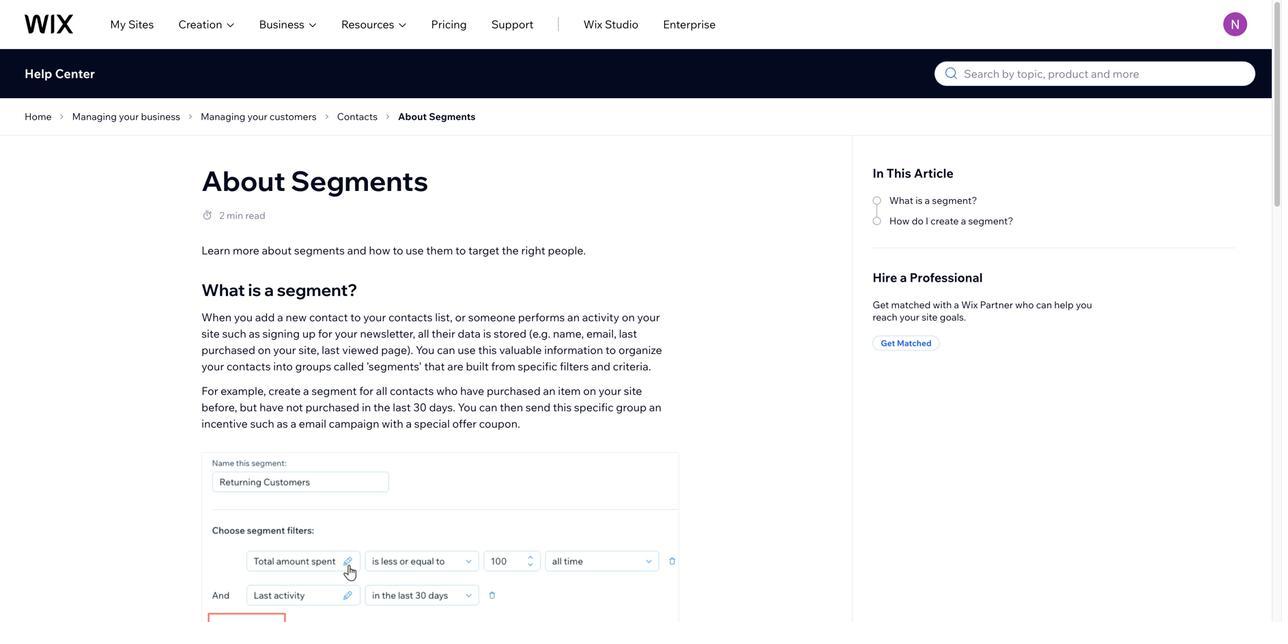 Task type: locate. For each thing, give the bounding box(es) containing it.
0 vertical spatial get
[[873, 299, 889, 311]]

use left them
[[406, 244, 424, 257]]

on right 'activity' at the left
[[622, 311, 635, 324]]

0 horizontal spatial all
[[376, 384, 387, 398]]

you up the that
[[416, 343, 435, 357]]

your down matched at the top of the page
[[900, 311, 920, 323]]

0 vertical spatial specific
[[518, 360, 557, 373]]

specific inside for example, create a segment for all contacts who have purchased an item on your site before, but have not purchased in the last 30 days. you can then send this specific group an incentive such as a email campaign with a special offer coupon.
[[574, 401, 614, 414]]

all inside for example, create a segment for all contacts who have purchased an item on your site before, but have not purchased in the last 30 days. you can then send this specific group an incentive such as a email campaign with a special offer coupon.
[[376, 384, 387, 398]]

business button
[[259, 16, 317, 32]]

can inside get matched with a wix partner who can help you reach your site goals.
[[1036, 299, 1052, 311]]

help center link
[[25, 66, 95, 81]]

on right item in the left bottom of the page
[[583, 384, 596, 398]]

0 vertical spatial the
[[502, 244, 519, 257]]

0 horizontal spatial last
[[322, 343, 340, 357]]

1 horizontal spatial use
[[458, 343, 476, 357]]

1 vertical spatial can
[[437, 343, 455, 357]]

0 vertical spatial is
[[916, 195, 923, 207]]

1 vertical spatial purchased
[[487, 384, 541, 398]]

1 vertical spatial with
[[382, 417, 403, 431]]

have
[[460, 384, 484, 398], [260, 401, 284, 414]]

or
[[455, 311, 466, 324]]

0 horizontal spatial segments
[[291, 164, 428, 198]]

0 vertical spatial segment?
[[932, 195, 977, 207]]

2 vertical spatial contacts
[[390, 384, 434, 398]]

1 managing from the left
[[72, 111, 117, 123]]

and
[[347, 244, 367, 257], [591, 360, 610, 373]]

a right add
[[277, 311, 283, 324]]

about right contacts
[[398, 111, 427, 123]]

get for get matched
[[881, 338, 895, 349]]

a
[[925, 195, 930, 207], [961, 215, 966, 227], [900, 270, 907, 285], [264, 280, 274, 300], [954, 299, 959, 311], [277, 311, 283, 324], [303, 384, 309, 398], [291, 417, 296, 431], [406, 417, 412, 431]]

contacts inside for example, create a segment for all contacts who have purchased an item on your site before, but have not purchased in the last 30 days. you can then send this specific group an incentive such as a email campaign with a special offer coupon.
[[390, 384, 434, 398]]

1 vertical spatial what is a segment?
[[201, 280, 357, 300]]

1 horizontal spatial you
[[1076, 299, 1092, 311]]

your up group
[[599, 384, 621, 398]]

is inside when you add a new contact to your contacts list, or someone performs an activity on your site such as signing up for your newsletter, all their data is stored (e.g. name, email, last purchased on your site, last viewed page). you can use this valuable information to organize your contacts into groups called 'segments' that are built from specific filters and criteria.
[[483, 327, 491, 341]]

0 horizontal spatial is
[[248, 280, 261, 300]]

specific down valuable
[[518, 360, 557, 373]]

all down the 'segments'
[[376, 384, 387, 398]]

0 horizontal spatial you
[[234, 311, 253, 324]]

segment
[[312, 384, 357, 398]]

0 vertical spatial site
[[922, 311, 938, 323]]

with right campaign
[[382, 417, 403, 431]]

signing
[[263, 327, 300, 341]]

an up send
[[543, 384, 556, 398]]

is up do
[[916, 195, 923, 207]]

0 horizontal spatial this
[[478, 343, 497, 357]]

site,
[[299, 343, 319, 357]]

this down item in the left bottom of the page
[[553, 401, 572, 414]]

last inside for example, create a segment for all contacts who have purchased an item on your site before, but have not purchased in the last 30 days. you can then send this specific group an incentive such as a email campaign with a special offer coupon.
[[393, 401, 411, 414]]

learn
[[201, 244, 230, 257]]

learn more about segments and how to use them to target the right people.
[[201, 244, 586, 257]]

site inside for example, create a segment for all contacts who have purchased an item on your site before, but have not purchased in the last 30 days. you can then send this specific group an incentive such as a email campaign with a special offer coupon.
[[624, 384, 642, 398]]

you
[[1076, 299, 1092, 311], [234, 311, 253, 324]]

1 horizontal spatial this
[[553, 401, 572, 414]]

1 vertical spatial site
[[201, 327, 220, 341]]

create right i
[[931, 215, 959, 227]]

1 horizontal spatial who
[[1015, 299, 1034, 311]]

someone
[[468, 311, 516, 324]]

this up built
[[478, 343, 497, 357]]

how do i create a segment?
[[889, 215, 1013, 227]]

for inside for example, create a segment for all contacts who have purchased an item on your site before, but have not purchased in the last 30 days. you can then send this specific group an incentive such as a email campaign with a special offer coupon.
[[359, 384, 374, 398]]

your up for
[[201, 360, 224, 373]]

1 vertical spatial wix
[[961, 299, 978, 311]]

can left help
[[1036, 299, 1052, 311]]

2 horizontal spatial purchased
[[487, 384, 541, 398]]

who right partner
[[1015, 299, 1034, 311]]

purchased
[[201, 343, 255, 357], [487, 384, 541, 398], [305, 401, 359, 414]]

as inside when you add a new contact to your contacts list, or someone performs an activity on your site such as signing up for your newsletter, all their data is stored (e.g. name, email, last purchased on your site, last viewed page). you can use this valuable information to organize your contacts into groups called 'segments' that are built from specific filters and criteria.
[[249, 327, 260, 341]]

this
[[478, 343, 497, 357], [553, 401, 572, 414]]

0 vertical spatial who
[[1015, 299, 1034, 311]]

as down add
[[249, 327, 260, 341]]

0 horizontal spatial create
[[269, 384, 301, 398]]

0 horizontal spatial managing
[[72, 111, 117, 123]]

1 vertical spatial as
[[277, 417, 288, 431]]

is up add
[[248, 280, 261, 300]]

site
[[922, 311, 938, 323], [201, 327, 220, 341], [624, 384, 642, 398]]

activity
[[582, 311, 619, 324]]

profile image image
[[1223, 12, 1247, 36]]

to
[[393, 244, 403, 257], [455, 244, 466, 257], [350, 311, 361, 324], [606, 343, 616, 357]]

about up 2 min read
[[201, 164, 286, 198]]

contacts up example,
[[227, 360, 271, 373]]

segment?
[[932, 195, 977, 207], [968, 215, 1013, 227], [277, 280, 357, 300]]

who
[[1015, 299, 1034, 311], [436, 384, 458, 398]]

2 min read
[[219, 210, 265, 222]]

what is a segment? up add
[[201, 280, 357, 300]]

an right group
[[649, 401, 662, 414]]

purchased down segment
[[305, 401, 359, 414]]

have left not
[[260, 401, 284, 414]]

2 horizontal spatial on
[[622, 311, 635, 324]]

0 vertical spatial segments
[[429, 111, 476, 123]]

1 vertical spatial specific
[[574, 401, 614, 414]]

2 vertical spatial an
[[649, 401, 662, 414]]

0 horizontal spatial as
[[249, 327, 260, 341]]

0 vertical spatial you
[[416, 343, 435, 357]]

called
[[334, 360, 364, 373]]

with
[[933, 299, 952, 311], [382, 417, 403, 431]]

contacts
[[389, 311, 433, 324], [227, 360, 271, 373], [390, 384, 434, 398]]

1 vertical spatial who
[[436, 384, 458, 398]]

1 horizontal spatial an
[[567, 311, 580, 324]]

purchased up then
[[487, 384, 541, 398]]

segment? up how do i create a segment?
[[932, 195, 977, 207]]

email,
[[586, 327, 617, 341]]

specific down item in the left bottom of the page
[[574, 401, 614, 414]]

1 vertical spatial get
[[881, 338, 895, 349]]

not
[[286, 401, 303, 414]]

0 horizontal spatial purchased
[[201, 343, 255, 357]]

1 horizontal spatial create
[[931, 215, 959, 227]]

name,
[[553, 327, 584, 341]]

you inside for example, create a segment for all contacts who have purchased an item on your site before, but have not purchased in the last 30 days. you can then send this specific group an incentive such as a email campaign with a special offer coupon.
[[458, 401, 477, 414]]

2 vertical spatial last
[[393, 401, 411, 414]]

create up not
[[269, 384, 301, 398]]

coupon.
[[479, 417, 520, 431]]

resources
[[341, 17, 394, 31]]

managing down center
[[72, 111, 117, 123]]

0 horizontal spatial have
[[260, 401, 284, 414]]

0 horizontal spatial who
[[436, 384, 458, 398]]

0 horizontal spatial on
[[258, 343, 271, 357]]

2 vertical spatial on
[[583, 384, 596, 398]]

more
[[233, 244, 259, 257]]

segments
[[294, 244, 345, 257]]

contacts link
[[333, 109, 382, 125]]

0 vertical spatial last
[[619, 327, 637, 341]]

business
[[141, 111, 180, 123]]

1 horizontal spatial you
[[458, 401, 477, 414]]

group
[[616, 401, 647, 414]]

data
[[458, 327, 481, 341]]

1 horizontal spatial site
[[624, 384, 642, 398]]

1 horizontal spatial segments
[[429, 111, 476, 123]]

offer
[[452, 417, 477, 431]]

before,
[[201, 401, 237, 414]]

0 vertical spatial what
[[889, 195, 913, 207]]

an up name,
[[567, 311, 580, 324]]

and left how
[[347, 244, 367, 257]]

1 vertical spatial this
[[553, 401, 572, 414]]

get down reach
[[881, 338, 895, 349]]

wix up goals. at the right of page
[[961, 299, 978, 311]]

and inside when you add a new contact to your contacts list, or someone performs an activity on your site such as signing up for your newsletter, all their data is stored (e.g. name, email, last purchased on your site, last viewed page). you can use this valuable information to organize your contacts into groups called 'segments' that are built from specific filters and criteria.
[[591, 360, 610, 373]]

in this article
[[873, 166, 954, 181]]

you left add
[[234, 311, 253, 324]]

a up goals. at the right of page
[[954, 299, 959, 311]]

get
[[873, 299, 889, 311], [881, 338, 895, 349]]

what up how
[[889, 195, 913, 207]]

1 vertical spatial and
[[591, 360, 610, 373]]

0 horizontal spatial specific
[[518, 360, 557, 373]]

information
[[544, 343, 603, 357]]

have down built
[[460, 384, 484, 398]]

for right up
[[318, 327, 332, 341]]

0 horizontal spatial can
[[437, 343, 455, 357]]

get up reach
[[873, 299, 889, 311]]

professional
[[910, 270, 983, 285]]

0 vertical spatial contacts
[[389, 311, 433, 324]]

do
[[912, 215, 924, 227]]

create
[[931, 215, 959, 227], [269, 384, 301, 398]]

your up viewed
[[335, 327, 358, 341]]

wix left studio
[[583, 17, 602, 31]]

segment? right i
[[968, 215, 1013, 227]]

2 horizontal spatial an
[[649, 401, 662, 414]]

1 horizontal spatial such
[[250, 417, 274, 431]]

contacts up 30
[[390, 384, 434, 398]]

help
[[1054, 299, 1074, 311]]

reach
[[873, 311, 898, 323]]

an inside when you add a new contact to your contacts list, or someone performs an activity on your site such as signing up for your newsletter, all their data is stored (e.g. name, email, last purchased on your site, last viewed page). you can use this valuable information to organize your contacts into groups called 'segments' that are built from specific filters and criteria.
[[567, 311, 580, 324]]

send
[[526, 401, 551, 414]]

article
[[914, 166, 954, 181]]

managing right business
[[201, 111, 245, 123]]

all left their on the bottom left of page
[[418, 327, 429, 341]]

get inside get matched with a wix partner who can help you reach your site goals.
[[873, 299, 889, 311]]

last up organize
[[619, 327, 637, 341]]

filters
[[560, 360, 589, 373]]

what up when at the left of the page
[[201, 280, 245, 300]]

who inside for example, create a segment for all contacts who have purchased an item on your site before, but have not purchased in the last 30 days. you can then send this specific group an incentive such as a email campaign with a special offer coupon.
[[436, 384, 458, 398]]

your up into
[[273, 343, 296, 357]]

who inside get matched with a wix partner who can help you reach your site goals.
[[1015, 299, 1034, 311]]

1 horizontal spatial managing
[[201, 111, 245, 123]]

business
[[259, 17, 304, 31]]

0 horizontal spatial what is a segment?
[[201, 280, 357, 300]]

a up add
[[264, 280, 274, 300]]

segment? up contact
[[277, 280, 357, 300]]

get matched
[[881, 338, 932, 349]]

managing for managing your business
[[72, 111, 117, 123]]

0 horizontal spatial such
[[222, 327, 246, 341]]

1 vertical spatial the
[[373, 401, 390, 414]]

can up coupon.
[[479, 401, 497, 414]]

you inside when you add a new contact to your contacts list, or someone performs an activity on your site such as signing up for your newsletter, all their data is stored (e.g. name, email, last purchased on your site, last viewed page). you can use this valuable information to organize your contacts into groups called 'segments' that are built from specific filters and criteria.
[[416, 343, 435, 357]]

use down data on the bottom left
[[458, 343, 476, 357]]

0 horizontal spatial you
[[416, 343, 435, 357]]

0 horizontal spatial use
[[406, 244, 424, 257]]

1 horizontal spatial with
[[933, 299, 952, 311]]

you right help
[[1076, 299, 1092, 311]]

creation
[[178, 17, 222, 31]]

on down 'signing'
[[258, 343, 271, 357]]

contacts up newsletter,
[[389, 311, 433, 324]]

criteria.
[[613, 360, 651, 373]]

managing for managing your customers
[[201, 111, 245, 123]]

your left customers
[[248, 111, 267, 123]]

0 vertical spatial what is a segment?
[[889, 195, 977, 207]]

the left right
[[502, 244, 519, 257]]

1 horizontal spatial on
[[583, 384, 596, 398]]

can down their on the bottom left of page
[[437, 343, 455, 357]]

segments
[[429, 111, 476, 123], [291, 164, 428, 198]]

0 vertical spatial create
[[931, 215, 959, 227]]

0 vertical spatial such
[[222, 327, 246, 341]]

last left 30
[[393, 401, 411, 414]]

site up group
[[624, 384, 642, 398]]

about
[[262, 244, 292, 257]]

for example, create a segment for all contacts who have purchased an item on your site before, but have not purchased in the last 30 days. you can then send this specific group an incentive such as a email campaign with a special offer coupon.
[[201, 384, 662, 431]]

what is a segment? up i
[[889, 195, 977, 207]]

and right filters
[[591, 360, 610, 373]]

for up the in
[[359, 384, 374, 398]]

use
[[406, 244, 424, 257], [458, 343, 476, 357]]

2 vertical spatial is
[[483, 327, 491, 341]]

your left business
[[119, 111, 139, 123]]

site down matched at the top of the page
[[922, 311, 938, 323]]

2 horizontal spatial site
[[922, 311, 938, 323]]

site down when at the left of the page
[[201, 327, 220, 341]]

your inside for example, create a segment for all contacts who have purchased an item on your site before, but have not purchased in the last 30 days. you can then send this specific group an incentive such as a email campaign with a special offer coupon.
[[599, 384, 621, 398]]

a inside when you add a new contact to your contacts list, or someone performs an activity on your site such as signing up for your newsletter, all their data is stored (e.g. name, email, last purchased on your site, last viewed page). you can use this valuable information to organize your contacts into groups called 'segments' that are built from specific filters and criteria.
[[277, 311, 283, 324]]

a down the groups
[[303, 384, 309, 398]]

with inside for example, create a segment for all contacts who have purchased an item on your site before, but have not purchased in the last 30 days. you can then send this specific group an incentive such as a email campaign with a special offer coupon.
[[382, 417, 403, 431]]

in
[[873, 166, 884, 181]]

such down when at the left of the page
[[222, 327, 246, 341]]

2 vertical spatial can
[[479, 401, 497, 414]]

2 managing from the left
[[201, 111, 245, 123]]

such inside when you add a new contact to your contacts list, or someone performs an activity on your site such as signing up for your newsletter, all their data is stored (e.g. name, email, last purchased on your site, last viewed page). you can use this valuable information to organize your contacts into groups called 'segments' that are built from specific filters and criteria.
[[222, 327, 246, 341]]

for
[[318, 327, 332, 341], [359, 384, 374, 398]]

0 horizontal spatial with
[[382, 417, 403, 431]]

who up days.
[[436, 384, 458, 398]]

organize
[[619, 343, 662, 357]]

you up offer
[[458, 401, 477, 414]]

such down the but at the bottom left of the page
[[250, 417, 274, 431]]

is down someone
[[483, 327, 491, 341]]

list,
[[435, 311, 453, 324]]

purchased down when at the left of the page
[[201, 343, 255, 357]]

you
[[416, 343, 435, 357], [458, 401, 477, 414]]

0 horizontal spatial the
[[373, 401, 390, 414]]

the right the in
[[373, 401, 390, 414]]

1 horizontal spatial wix
[[961, 299, 978, 311]]

1 horizontal spatial for
[[359, 384, 374, 398]]

0 vertical spatial on
[[622, 311, 635, 324]]

2 horizontal spatial can
[[1036, 299, 1052, 311]]

as down not
[[277, 417, 288, 431]]

such inside for example, create a segment for all contacts who have purchased an item on your site before, but have not purchased in the last 30 days. you can then send this specific group an incentive such as a email campaign with a special offer coupon.
[[250, 417, 274, 431]]

last right 'site,'
[[322, 343, 340, 357]]

0 vertical spatial with
[[933, 299, 952, 311]]

0 horizontal spatial site
[[201, 327, 220, 341]]

1 horizontal spatial about
[[398, 111, 427, 123]]

site inside get matched with a wix partner who can help you reach your site goals.
[[922, 311, 938, 323]]

0 vertical spatial about segments
[[398, 111, 476, 123]]

customers
[[270, 111, 317, 123]]

with up goals. at the right of page
[[933, 299, 952, 311]]

0 vertical spatial can
[[1036, 299, 1052, 311]]

0 horizontal spatial about
[[201, 164, 286, 198]]

1 vertical spatial segment?
[[968, 215, 1013, 227]]

center
[[55, 66, 95, 81]]

that
[[424, 360, 445, 373]]

the
[[502, 244, 519, 257], [373, 401, 390, 414]]

1 horizontal spatial as
[[277, 417, 288, 431]]

can
[[1036, 299, 1052, 311], [437, 343, 455, 357], [479, 401, 497, 414]]

1 vertical spatial about segments
[[201, 164, 428, 198]]

groups
[[295, 360, 331, 373]]

up
[[302, 327, 316, 341]]

get matched with a wix partner who can help you reach your site goals.
[[873, 299, 1092, 323]]

what
[[889, 195, 913, 207], [201, 280, 245, 300]]

1 vertical spatial such
[[250, 417, 274, 431]]

0 vertical spatial purchased
[[201, 343, 255, 357]]

0 vertical spatial have
[[460, 384, 484, 398]]

2 horizontal spatial is
[[916, 195, 923, 207]]

1 horizontal spatial all
[[418, 327, 429, 341]]

1 vertical spatial use
[[458, 343, 476, 357]]

my sites link
[[110, 16, 154, 32]]

support link
[[491, 16, 534, 32]]



Task type: describe. For each thing, give the bounding box(es) containing it.
right
[[521, 244, 545, 257]]

managing your customers
[[201, 111, 317, 123]]

1 horizontal spatial what is a segment?
[[889, 195, 977, 207]]

1 vertical spatial is
[[248, 280, 261, 300]]

0 horizontal spatial an
[[543, 384, 556, 398]]

1 vertical spatial contacts
[[227, 360, 271, 373]]

example,
[[221, 384, 266, 398]]

when you add a new contact to your contacts list, or someone performs an activity on your site such as signing up for your newsletter, all their data is stored (e.g. name, email, last purchased on your site, last viewed page). you can use this valuable information to organize your contacts into groups called 'segments' that are built from specific filters and criteria.
[[201, 311, 662, 373]]

30
[[413, 401, 427, 414]]

them
[[426, 244, 453, 257]]

to right contact
[[350, 311, 361, 324]]

this
[[887, 166, 911, 181]]

page).
[[381, 343, 413, 357]]

performs
[[518, 311, 565, 324]]

your up organize
[[637, 311, 660, 324]]

email
[[299, 417, 326, 431]]

how
[[369, 244, 390, 257]]

matched
[[897, 338, 932, 349]]

built
[[466, 360, 489, 373]]

create inside for example, create a segment for all contacts who have purchased an item on your site before, but have not purchased in the last 30 days. you can then send this specific group an incentive such as a email campaign with a special offer coupon.
[[269, 384, 301, 398]]

Search by topic, product and more field
[[960, 62, 1247, 85]]

site inside when you add a new contact to your contacts list, or someone performs an activity on your site such as signing up for your newsletter, all their data is stored (e.g. name, email, last purchased on your site, last viewed page). you can use this valuable information to organize your contacts into groups called 'segments' that are built from specific filters and criteria.
[[201, 327, 220, 341]]

my
[[110, 17, 126, 31]]

a right the hire
[[900, 270, 907, 285]]

your inside get matched with a wix partner who can help you reach your site goals.
[[900, 311, 920, 323]]

into
[[273, 360, 293, 373]]

their
[[432, 327, 455, 341]]

enterprise
[[663, 17, 716, 31]]

2 vertical spatial purchased
[[305, 401, 359, 414]]

use inside when you add a new contact to your contacts list, or someone performs an activity on your site such as signing up for your newsletter, all their data is stored (e.g. name, email, last purchased on your site, last viewed page). you can use this valuable information to organize your contacts into groups called 'segments' that are built from specific filters and criteria.
[[458, 343, 476, 357]]

on inside for example, create a segment for all contacts who have purchased an item on your site before, but have not purchased in the last 30 days. you can then send this specific group an incentive such as a email campaign with a special offer coupon.
[[583, 384, 596, 398]]

2 vertical spatial segment?
[[277, 280, 357, 300]]

i
[[926, 215, 929, 227]]

specific inside when you add a new contact to your contacts list, or someone performs an activity on your site such as signing up for your newsletter, all their data is stored (e.g. name, email, last purchased on your site, last viewed page). you can use this valuable information to organize your contacts into groups called 'segments' that are built from specific filters and criteria.
[[518, 360, 557, 373]]

(e.g.
[[529, 327, 551, 341]]

wix studio
[[583, 17, 639, 31]]

resources button
[[341, 16, 407, 32]]

pricing link
[[431, 16, 467, 32]]

viewed
[[342, 343, 379, 357]]

1 vertical spatial segments
[[291, 164, 428, 198]]

min
[[227, 210, 243, 222]]

2
[[219, 210, 224, 222]]

for
[[201, 384, 218, 398]]

are
[[447, 360, 464, 373]]

contact
[[309, 311, 348, 324]]

then
[[500, 401, 523, 414]]

support
[[491, 17, 534, 31]]

sites
[[128, 17, 154, 31]]

0 horizontal spatial and
[[347, 244, 367, 257]]

get for get matched with a wix partner who can help you reach your site goals.
[[873, 299, 889, 311]]

'segments'
[[367, 360, 422, 373]]

in
[[362, 401, 371, 414]]

a right i
[[961, 215, 966, 227]]

wix inside get matched with a wix partner who can help you reach your site goals.
[[961, 299, 978, 311]]

newsletter,
[[360, 327, 415, 341]]

people.
[[548, 244, 586, 257]]

a up i
[[925, 195, 930, 207]]

from
[[491, 360, 515, 373]]

your up newsletter,
[[363, 311, 386, 324]]

partner
[[980, 299, 1013, 311]]

managing your business link
[[68, 109, 184, 125]]

0 vertical spatial use
[[406, 244, 424, 257]]

for inside when you add a new contact to your contacts list, or someone performs an activity on your site such as signing up for your newsletter, all their data is stored (e.g. name, email, last purchased on your site, last viewed page). you can use this valuable information to organize your contacts into groups called 'segments' that are built from specific filters and criteria.
[[318, 327, 332, 341]]

0 horizontal spatial wix
[[583, 17, 602, 31]]

this inside when you add a new contact to your contacts list, or someone performs an activity on your site such as signing up for your newsletter, all their data is stored (e.g. name, email, last purchased on your site, last viewed page). you can use this valuable information to organize your contacts into groups called 'segments' that are built from specific filters and criteria.
[[478, 343, 497, 357]]

studio
[[605, 17, 639, 31]]

you inside get matched with a wix partner who can help you reach your site goals.
[[1076, 299, 1092, 311]]

how
[[889, 215, 910, 227]]

to right them
[[455, 244, 466, 257]]

campaign
[[329, 417, 379, 431]]

pricing
[[431, 17, 467, 31]]

valuable
[[499, 343, 542, 357]]

as inside for example, create a segment for all contacts who have purchased an item on your site before, but have not purchased in the last 30 days. you can then send this specific group an incentive such as a email campaign with a special offer coupon.
[[277, 417, 288, 431]]

hire
[[873, 270, 897, 285]]

enterprise link
[[663, 16, 716, 32]]

0 vertical spatial about
[[398, 111, 427, 123]]

days.
[[429, 401, 455, 414]]

2 horizontal spatial last
[[619, 327, 637, 341]]

you inside when you add a new contact to your contacts list, or someone performs an activity on your site such as signing up for your newsletter, all their data is stored (e.g. name, email, last purchased on your site, last viewed page). you can use this valuable information to organize your contacts into groups called 'segments' that are built from specific filters and criteria.
[[234, 311, 253, 324]]

creation button
[[178, 16, 235, 32]]

help center
[[25, 66, 95, 81]]

get matched link
[[873, 336, 940, 351]]

purchased inside when you add a new contact to your contacts list, or someone performs an activity on your site such as signing up for your newsletter, all their data is stored (e.g. name, email, last purchased on your site, last viewed page). you can use this valuable information to organize your contacts into groups called 'segments' that are built from specific filters and criteria.
[[201, 343, 255, 357]]

goals.
[[940, 311, 966, 323]]

a left the special
[[406, 417, 412, 431]]

1 horizontal spatial have
[[460, 384, 484, 398]]

home
[[25, 111, 52, 123]]

new
[[286, 311, 307, 324]]

help
[[25, 66, 52, 81]]

to right how
[[393, 244, 403, 257]]

0 horizontal spatial what
[[201, 280, 245, 300]]

contacts
[[337, 111, 378, 123]]

stored
[[494, 327, 527, 341]]

managing your customers link
[[197, 109, 321, 125]]

the inside for example, create a segment for all contacts who have purchased an item on your site before, but have not purchased in the last 30 days. you can then send this specific group an incentive such as a email campaign with a special offer coupon.
[[373, 401, 390, 414]]

can inside for example, create a segment for all contacts who have purchased an item on your site before, but have not purchased in the last 30 days. you can then send this specific group an incentive such as a email campaign with a special offer coupon.
[[479, 401, 497, 414]]

when
[[201, 311, 232, 324]]

item
[[558, 384, 581, 398]]

add
[[255, 311, 275, 324]]

a inside get matched with a wix partner who can help you reach your site goals.
[[954, 299, 959, 311]]

1 vertical spatial on
[[258, 343, 271, 357]]

but
[[240, 401, 257, 414]]

target
[[468, 244, 499, 257]]

this inside for example, create a segment for all contacts who have purchased an item on your site before, but have not purchased in the last 30 days. you can then send this specific group an incentive such as a email campaign with a special offer coupon.
[[553, 401, 572, 414]]

1 vertical spatial about
[[201, 164, 286, 198]]

wix studio link
[[583, 16, 639, 32]]

to down email,
[[606, 343, 616, 357]]

1 vertical spatial last
[[322, 343, 340, 357]]

special
[[414, 417, 450, 431]]

can inside when you add a new contact to your contacts list, or someone performs an activity on your site such as signing up for your newsletter, all their data is stored (e.g. name, email, last purchased on your site, last viewed page). you can use this valuable information to organize your contacts into groups called 'segments' that are built from specific filters and criteria.
[[437, 343, 455, 357]]

all inside when you add a new contact to your contacts list, or someone performs an activity on your site such as signing up for your newsletter, all their data is stored (e.g. name, email, last purchased on your site, last viewed page). you can use this valuable information to organize your contacts into groups called 'segments' that are built from specific filters and criteria.
[[418, 327, 429, 341]]

with inside get matched with a wix partner who can help you reach your site goals.
[[933, 299, 952, 311]]

a down not
[[291, 417, 296, 431]]

hire a professional
[[873, 270, 983, 285]]



Task type: vqa. For each thing, say whether or not it's contained in the screenshot.
the topmost 'on'
yes



